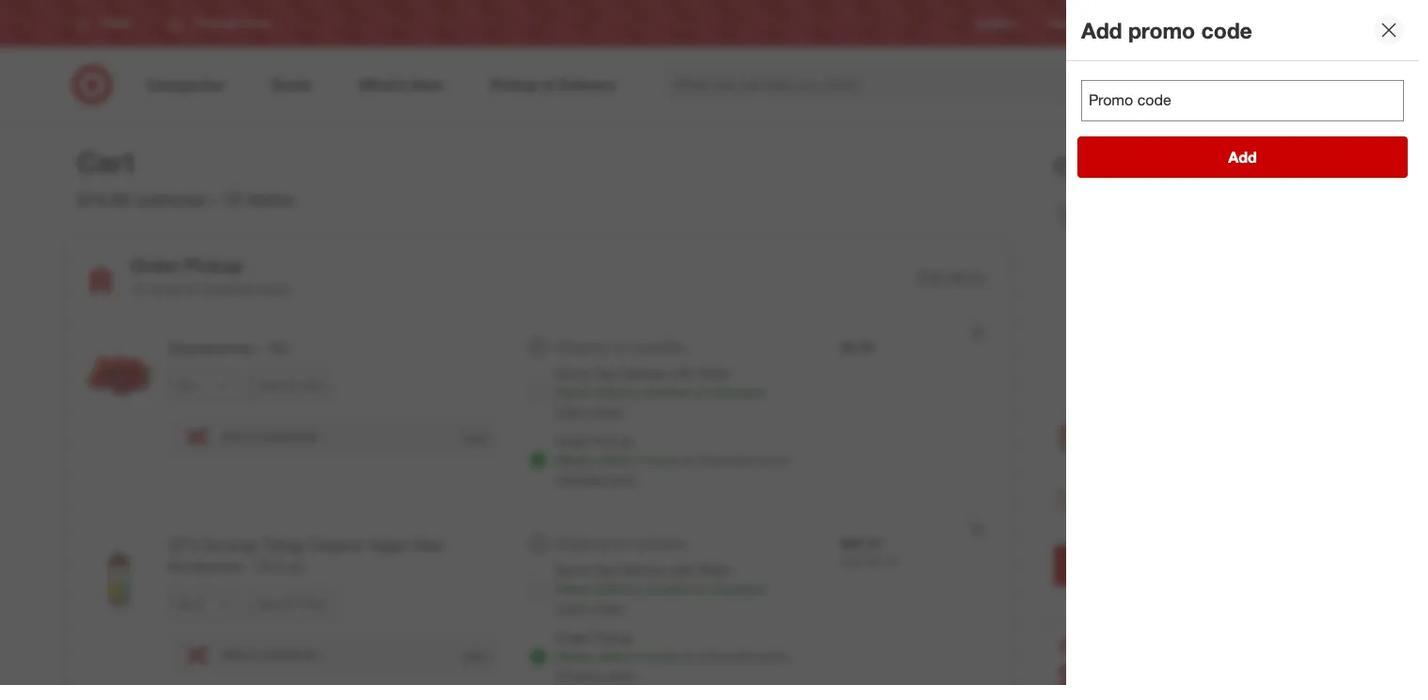 Task type: describe. For each thing, give the bounding box(es) containing it.
target circle
[[1207, 16, 1270, 31]]

charlotte inside order pickup 10 items at charlotte north
[[200, 282, 254, 298]]

search
[[1117, 77, 1163, 96]]

pickup for gt's synergy trilogy organic vegan raw kombucha - 16 fl oz
[[593, 630, 633, 646]]

each
[[841, 554, 866, 569]]

save for later button for 1lb
[[249, 371, 333, 401]]

change for gt's synergy trilogy organic vegan raw kombucha - 16 fl oz
[[556, 667, 602, 683]]

organic
[[310, 536, 363, 554]]

oz
[[288, 557, 304, 576]]

target
[[1207, 16, 1238, 31]]

learn for strawberries - 1lb
[[556, 403, 589, 419]]

cart item ready to fulfill group containing gt's synergy trilogy organic vegan raw kombucha - 16 fl oz
[[67, 512, 1008, 685]]

items inside order pickup 10 items at charlotte north
[[149, 282, 181, 298]]

delivery for strawberries - 1lb
[[620, 365, 667, 381]]

delivery for gt's synergy trilogy organic vegan raw kombucha - 16 fl oz
[[620, 562, 667, 578]]

checkout for strawberries - 1lb
[[710, 384, 764, 400]]

2 for strawberries - 1lb
[[635, 452, 643, 468]]

ready for strawberries - 1lb
[[556, 452, 593, 468]]

cart
[[77, 145, 135, 179]]

save for later button for trilogy
[[249, 589, 333, 619]]

select for gt's synergy trilogy organic vegan raw kombucha - 16 fl oz
[[556, 581, 593, 597]]

What can we help you find? suggestions appear below search field
[[662, 64, 1131, 105]]

north inside order pickup 10 items at charlotte north
[[258, 282, 292, 298]]

none text field inside add promo code "dialog"
[[1082, 80, 1404, 121]]

strawberries
[[168, 339, 254, 358]]

substitute for 1lb
[[259, 429, 318, 445]]

shipt for strawberries - 1lb
[[699, 365, 730, 381]]

add button for gt's synergy trilogy organic vegan raw kombucha - 16 fl oz
[[462, 646, 488, 664]]

store for strawberries - 1lb
[[605, 471, 635, 487]]

delivery for gt's synergy trilogy organic vegan raw kombucha - 16 fl oz
[[597, 581, 643, 597]]

a for synergy
[[249, 647, 256, 663]]

circle
[[1241, 16, 1270, 31]]

synergy
[[204, 536, 259, 554]]

for for 1lb
[[286, 378, 299, 392]]

ad
[[1087, 16, 1102, 31]]

shipping for gt's synergy trilogy organic vegan raw kombucha - 16 fl oz
[[556, 536, 608, 552]]

north for gt's synergy trilogy organic vegan raw kombucha - 16 fl oz
[[756, 649, 790, 665]]

2 for gt's synergy trilogy organic vegan raw kombucha - 16 fl oz
[[635, 649, 643, 665]]

trilogy
[[263, 536, 306, 554]]

add promo code dialog
[[1067, 0, 1419, 685]]

target circle link
[[1207, 15, 1270, 32]]

subtotal
[[136, 188, 205, 210]]

more for strawberries - 1lb
[[593, 403, 623, 419]]

charlotte for strawberries - 1lb
[[698, 452, 752, 468]]

add button for strawberries - 1lb
[[462, 428, 488, 446]]

gt's synergy trilogy organic vegan raw kombucha - 16 fl oz link
[[168, 535, 499, 578]]

save for later for trilogy
[[258, 597, 325, 611]]

0 vertical spatial items
[[247, 188, 294, 210]]

cart item ready to fulfill group containing strawberries - 1lb
[[67, 315, 1008, 511]]

store pickup radio for strawberries - 1lb
[[529, 451, 548, 470]]

save for trilogy
[[258, 597, 283, 611]]

select for strawberries - 1lb
[[556, 384, 593, 400]]

target redcard save 5% get more every day. in store & online. apply now for a credit or debit redcard. *some restrictions apply. image
[[1039, 620, 1367, 685]]

add promo code
[[1082, 17, 1253, 43]]

shipping not available for gt's synergy trilogy organic vegan raw kombucha - 16 fl oz
[[556, 536, 685, 552]]

order pickup ready within 2 hours at charlotte north change store for strawberries - 1lb
[[556, 433, 790, 487]]

shipt for gt's synergy trilogy organic vegan raw kombucha - 16 fl oz
[[699, 562, 730, 578]]

- inside gt's synergy trilogy organic vegan raw kombucha - 16 fl oz
[[245, 557, 251, 576]]

not for strawberries - 1lb
[[612, 339, 631, 355]]

add a substitute for 1lb
[[221, 429, 318, 445]]

16
[[255, 557, 272, 576]]

order pickup 10 items at charlotte north
[[131, 255, 292, 298]]

pickup inside order pickup 10 items at charlotte north
[[185, 255, 243, 276]]

10 inside order pickup 10 items at charlotte north
[[131, 282, 146, 298]]

registry link
[[976, 15, 1018, 32]]

hours for strawberries - 1lb
[[646, 452, 679, 468]]

charlotte for gt's synergy trilogy organic vegan raw kombucha - 16 fl oz
[[698, 649, 752, 665]]



Task type: vqa. For each thing, say whether or not it's contained in the screenshot.
Berkeley Univ Ave link at the left bottom of page
no



Task type: locate. For each thing, give the bounding box(es) containing it.
a down strawberries - 1lb
[[249, 429, 256, 445]]

day for strawberries - 1lb
[[593, 365, 616, 381]]

later for 1lb
[[302, 378, 325, 392]]

0 vertical spatial learn more button
[[556, 402, 623, 421]]

strawberries - 1lb image
[[82, 338, 157, 413]]

$25.14
[[841, 536, 881, 552]]

1 vertical spatial store
[[605, 667, 635, 683]]

- left 1lb
[[258, 339, 264, 358]]

1 vertical spatial not
[[612, 536, 631, 552]]

0 vertical spatial change
[[556, 471, 602, 487]]

a
[[249, 429, 256, 445], [249, 647, 256, 663]]

1 vertical spatial 2
[[635, 649, 643, 665]]

more
[[593, 403, 623, 419], [593, 600, 623, 616]]

1 vertical spatial more
[[593, 600, 623, 616]]

not for gt's synergy trilogy organic vegan raw kombucha - 16 fl oz
[[612, 536, 631, 552]]

learn more button
[[556, 402, 623, 421], [556, 599, 623, 617]]

ready for gt's synergy trilogy organic vegan raw kombucha - 16 fl oz
[[556, 649, 593, 665]]

available
[[634, 339, 685, 355], [634, 536, 685, 552]]

same day delivery with shipt select delivery window at checkout learn more for gt's synergy trilogy organic vegan raw kombucha - 16 fl oz
[[556, 562, 764, 616]]

0 vertical spatial -
[[258, 339, 264, 358]]

0 vertical spatial more
[[593, 403, 623, 419]]

save down 1lb
[[258, 378, 283, 392]]

change
[[556, 471, 602, 487], [556, 667, 602, 683]]

0 vertical spatial 2
[[635, 452, 643, 468]]

1 same from the top
[[556, 365, 590, 381]]

0 vertical spatial substitute
[[259, 429, 318, 445]]

0 vertical spatial window
[[646, 384, 692, 400]]

1 vertical spatial same
[[556, 562, 590, 578]]

order inside order pickup 10 items at charlotte north
[[131, 255, 180, 276]]

strawberries - 1lb link
[[168, 338, 499, 360]]

change store button
[[556, 470, 635, 489], [556, 666, 635, 685]]

later down oz
[[302, 597, 325, 611]]

1 save from the top
[[258, 378, 283, 392]]

save for later down oz
[[258, 597, 325, 611]]

$3.19
[[841, 339, 873, 355]]

2 store pickup radio from the top
[[529, 648, 548, 666]]

0 vertical spatial save for later
[[258, 378, 325, 392]]

2 shipt from the top
[[699, 562, 730, 578]]

1 checkout from the top
[[710, 384, 764, 400]]

2 a from the top
[[249, 647, 256, 663]]

1 vertical spatial shipt
[[699, 562, 730, 578]]

0 vertical spatial save for later button
[[249, 371, 333, 401]]

substitute
[[259, 429, 318, 445], [259, 647, 318, 663]]

hours
[[646, 452, 679, 468], [646, 649, 679, 665]]

0 horizontal spatial -
[[245, 557, 251, 576]]

1 hours from the top
[[646, 452, 679, 468]]

0 vertical spatial later
[[302, 378, 325, 392]]

1 vertical spatial save
[[258, 597, 283, 611]]

0 vertical spatial store
[[605, 471, 635, 487]]

1 vertical spatial same day delivery with shipt select delivery window at checkout learn more
[[556, 562, 764, 616]]

1 learn more button from the top
[[556, 402, 623, 421]]

1 vertical spatial -
[[245, 557, 251, 576]]

registry
[[976, 16, 1018, 31]]

1 shipping not available from the top
[[556, 339, 685, 355]]

1lb
[[268, 339, 289, 358]]

delivery
[[597, 384, 643, 400], [597, 581, 643, 597]]

10 up 'strawberries - 1lb' image
[[131, 282, 146, 298]]

2 not from the top
[[612, 536, 631, 552]]

day for gt's synergy trilogy organic vegan raw kombucha - 16 fl oz
[[593, 562, 616, 578]]

1 save for later button from the top
[[249, 371, 333, 401]]

1 vertical spatial checkout
[[710, 581, 764, 597]]

1 delivery from the top
[[620, 365, 667, 381]]

0 horizontal spatial 10
[[131, 282, 146, 298]]

1 vertical spatial delivery
[[597, 581, 643, 597]]

1 save for later from the top
[[258, 378, 325, 392]]

2 vertical spatial north
[[756, 649, 790, 665]]

1 vertical spatial order pickup ready within 2 hours at charlotte north change store
[[556, 630, 790, 683]]

1 vertical spatial 10
[[131, 282, 146, 298]]

learn for gt's synergy trilogy organic vegan raw kombucha - 16 fl oz
[[556, 600, 589, 616]]

order summary
[[1054, 152, 1216, 179]]

2 same from the top
[[556, 562, 590, 578]]

1 more from the top
[[593, 403, 623, 419]]

None text field
[[1082, 80, 1404, 121]]

0 vertical spatial delivery
[[620, 365, 667, 381]]

fl
[[276, 557, 284, 576]]

north
[[258, 282, 292, 298], [756, 452, 790, 468], [756, 649, 790, 665]]

delivery
[[620, 365, 667, 381], [620, 562, 667, 578]]

1 add a substitute from the top
[[221, 429, 318, 445]]

1 not from the top
[[612, 339, 631, 355]]

$25.14 each $4.19
[[841, 536, 897, 569]]

learn more button for strawberries - 1lb
[[556, 402, 623, 421]]

1 vertical spatial learn more button
[[556, 599, 623, 617]]

1 shipt from the top
[[699, 365, 730, 381]]

2 cart item ready to fulfill group from the top
[[67, 512, 1008, 685]]

1 available from the top
[[634, 339, 685, 355]]

0 vertical spatial hours
[[646, 452, 679, 468]]

0 vertical spatial with
[[671, 365, 695, 381]]

items
[[247, 188, 294, 210], [149, 282, 181, 298]]

1 vertical spatial for
[[286, 597, 299, 611]]

0 vertical spatial shipt
[[699, 365, 730, 381]]

Store pickup radio
[[529, 451, 548, 470], [529, 648, 548, 666]]

0 vertical spatial checkout
[[710, 384, 764, 400]]

kombucha
[[168, 557, 241, 576]]

1 vertical spatial save for later
[[258, 597, 325, 611]]

0 vertical spatial for
[[286, 378, 299, 392]]

1 vertical spatial shipping
[[556, 536, 608, 552]]

save for later
[[258, 378, 325, 392], [258, 597, 325, 611]]

2 day from the top
[[593, 562, 616, 578]]

save for later button
[[249, 371, 333, 401], [249, 589, 333, 619]]

1 day from the top
[[593, 365, 616, 381]]

window
[[646, 384, 692, 400], [646, 581, 692, 597]]

within
[[597, 452, 632, 468], [597, 649, 632, 665]]

1 cart item ready to fulfill group from the top
[[67, 315, 1008, 511]]

save for later down 1lb
[[258, 378, 325, 392]]

0 vertical spatial available
[[634, 339, 685, 355]]

2 within from the top
[[597, 649, 632, 665]]

0 vertical spatial save
[[258, 378, 283, 392]]

1 vertical spatial cart item ready to fulfill group
[[67, 512, 1008, 685]]

weekly ad
[[1048, 16, 1102, 31]]

at
[[185, 282, 196, 298], [695, 384, 706, 400], [683, 452, 694, 468], [695, 581, 706, 597], [683, 649, 694, 665]]

2 for from the top
[[286, 597, 299, 611]]

2 vertical spatial charlotte
[[698, 649, 752, 665]]

1 vertical spatial delivery
[[620, 562, 667, 578]]

0 vertical spatial store pickup radio
[[529, 451, 548, 470]]

day
[[593, 365, 616, 381], [593, 562, 616, 578]]

with for gt's synergy trilogy organic vegan raw kombucha - 16 fl oz
[[671, 562, 695, 578]]

1 2 from the top
[[635, 452, 643, 468]]

store for gt's synergy trilogy organic vegan raw kombucha - 16 fl oz
[[605, 667, 635, 683]]

1 substitute from the top
[[259, 429, 318, 445]]

2 checkout from the top
[[710, 581, 764, 597]]

0 vertical spatial order pickup ready within 2 hours at charlotte north change store
[[556, 433, 790, 487]]

1 delivery from the top
[[597, 384, 643, 400]]

2 2 from the top
[[635, 649, 643, 665]]

2 learn more button from the top
[[556, 599, 623, 617]]

0 vertical spatial pickup
[[185, 255, 243, 276]]

0 vertical spatial same
[[556, 365, 590, 381]]

0 vertical spatial ready
[[556, 452, 593, 468]]

a down the 16
[[249, 647, 256, 663]]

substitute down 1lb
[[259, 429, 318, 445]]

same for strawberries - 1lb
[[556, 365, 590, 381]]

1 vertical spatial change
[[556, 667, 602, 683]]

1 vertical spatial store pickup radio
[[529, 648, 548, 666]]

add a substitute
[[221, 429, 318, 445], [221, 647, 318, 663]]

not
[[612, 339, 631, 355], [612, 536, 631, 552]]

1 vertical spatial save for later button
[[249, 589, 333, 619]]

2 ready from the top
[[556, 649, 593, 665]]

save for later button down oz
[[249, 589, 333, 619]]

0 vertical spatial north
[[258, 282, 292, 298]]

same
[[556, 365, 590, 381], [556, 562, 590, 578]]

code
[[1202, 17, 1253, 43]]

save down the 16
[[258, 597, 283, 611]]

0 vertical spatial shipping not available
[[556, 339, 685, 355]]

2 select from the top
[[556, 581, 593, 597]]

$74.80
[[77, 188, 131, 210]]

2 delivery from the top
[[597, 581, 643, 597]]

1 vertical spatial shipping not available
[[556, 536, 685, 552]]

change for strawberries - 1lb
[[556, 471, 602, 487]]

2 vertical spatial pickup
[[593, 630, 633, 646]]

2 later from the top
[[302, 597, 325, 611]]

2 vertical spatial add button
[[462, 646, 488, 664]]

2 add a substitute from the top
[[221, 647, 318, 663]]

a for -
[[249, 429, 256, 445]]

0 vertical spatial not
[[612, 339, 631, 355]]

weekly ad link
[[1048, 15, 1102, 32]]

0 vertical spatial within
[[597, 452, 632, 468]]

strawberries - 1lb
[[168, 339, 289, 358]]

2 delivery from the top
[[620, 562, 667, 578]]

later for trilogy
[[302, 597, 325, 611]]

redcard
[[1132, 16, 1177, 31]]

1 within from the top
[[597, 452, 632, 468]]

window for gt's synergy trilogy organic vegan raw kombucha - 16 fl oz
[[646, 581, 692, 597]]

add button inside add promo code "dialog"
[[1078, 136, 1408, 178]]

1 horizontal spatial -
[[258, 339, 264, 358]]

more for gt's synergy trilogy organic vegan raw kombucha - 16 fl oz
[[593, 600, 623, 616]]

checkout for gt's synergy trilogy organic vegan raw kombucha - 16 fl oz
[[710, 581, 764, 597]]

1 ready from the top
[[556, 452, 593, 468]]

0 vertical spatial 10
[[222, 188, 242, 210]]

0 vertical spatial shipping
[[556, 339, 608, 355]]

0 vertical spatial add button
[[1078, 136, 1408, 178]]

0 vertical spatial change store button
[[556, 470, 635, 489]]

add a substitute down the 16
[[221, 647, 318, 663]]

at inside order pickup 10 items at charlotte north
[[185, 282, 196, 298]]

1 vertical spatial north
[[756, 452, 790, 468]]

2 same day delivery with shipt select delivery window at checkout learn more from the top
[[556, 562, 764, 616]]

2 available from the top
[[634, 536, 685, 552]]

None radio
[[529, 338, 548, 357], [529, 385, 548, 404], [529, 535, 548, 554], [529, 582, 548, 601], [529, 338, 548, 357], [529, 385, 548, 404], [529, 535, 548, 554], [529, 582, 548, 601]]

10
[[222, 188, 242, 210], [131, 282, 146, 298]]

store pickup radio for gt's synergy trilogy organic vegan raw kombucha - 16 fl oz
[[529, 648, 548, 666]]

available for gt's synergy trilogy organic vegan raw kombucha - 16 fl oz
[[634, 536, 685, 552]]

save for later button down 1lb
[[249, 371, 333, 401]]

1 same day delivery with shipt select delivery window at checkout learn more from the top
[[556, 365, 764, 419]]

1 vertical spatial later
[[302, 597, 325, 611]]

1 vertical spatial items
[[149, 282, 181, 298]]

2 change store button from the top
[[556, 666, 635, 685]]

1 vertical spatial substitute
[[259, 647, 318, 663]]

1 learn from the top
[[556, 403, 589, 419]]

1 store pickup radio from the top
[[529, 451, 548, 470]]

weekly
[[1048, 16, 1084, 31]]

shipping not available for strawberries - 1lb
[[556, 339, 685, 355]]

1 a from the top
[[249, 429, 256, 445]]

pickup for strawberries - 1lb
[[593, 433, 633, 449]]

1 order pickup ready within 2 hours at charlotte north change store from the top
[[556, 433, 790, 487]]

within for strawberries - 1lb
[[597, 452, 632, 468]]

redcard link
[[1132, 15, 1177, 32]]

order
[[1054, 152, 1113, 179], [131, 255, 180, 276], [556, 433, 590, 449], [556, 630, 590, 646]]

0 vertical spatial a
[[249, 429, 256, 445]]

1 vertical spatial hours
[[646, 649, 679, 665]]

charlotte
[[200, 282, 254, 298], [698, 452, 752, 468], [698, 649, 752, 665]]

raw
[[413, 536, 443, 554]]

1 vertical spatial day
[[593, 562, 616, 578]]

1 vertical spatial pickup
[[593, 433, 633, 449]]

within for gt's synergy trilogy organic vegan raw kombucha - 16 fl oz
[[597, 649, 632, 665]]

order pickup ready within 2 hours at charlotte north change store for gt's synergy trilogy organic vegan raw kombucha - 16 fl oz
[[556, 630, 790, 683]]

store
[[605, 471, 635, 487], [605, 667, 635, 683]]

2 save for later button from the top
[[249, 589, 333, 619]]

2 with from the top
[[671, 562, 695, 578]]

summary
[[1119, 152, 1216, 179]]

2 substitute from the top
[[259, 647, 318, 663]]

1 for from the top
[[286, 378, 299, 392]]

later down strawberries - 1lb link
[[302, 378, 325, 392]]

1 select from the top
[[556, 384, 593, 400]]

order pickup ready within 2 hours at charlotte north change store
[[556, 433, 790, 487], [556, 630, 790, 683]]

gt's synergy trilogy organic vegan raw kombucha - 16 fl oz
[[168, 536, 443, 576]]

2 window from the top
[[646, 581, 692, 597]]

1 change from the top
[[556, 471, 602, 487]]

$74.80 subtotal
[[77, 188, 205, 210]]

2 hours from the top
[[646, 649, 679, 665]]

for down oz
[[286, 597, 299, 611]]

2 learn from the top
[[556, 600, 589, 616]]

add a substitute down 1lb
[[221, 429, 318, 445]]

same for gt's synergy trilogy organic vegan raw kombucha - 16 fl oz
[[556, 562, 590, 578]]

0 vertical spatial same day delivery with shipt select delivery window at checkout learn more
[[556, 365, 764, 419]]

0 vertical spatial cart item ready to fulfill group
[[67, 315, 1008, 511]]

delivery for strawberries - 1lb
[[597, 384, 643, 400]]

shipt
[[699, 365, 730, 381], [699, 562, 730, 578]]

0 horizontal spatial items
[[149, 282, 181, 298]]

0 vertical spatial charlotte
[[200, 282, 254, 298]]

gt&#39;s synergy trilogy organic vegan raw kombucha - 16 fl oz image
[[82, 535, 157, 610]]

for
[[286, 378, 299, 392], [286, 597, 299, 611]]

10 right subtotal
[[222, 188, 242, 210]]

1 vertical spatial add a substitute
[[221, 647, 318, 663]]

0 vertical spatial add a substitute
[[221, 429, 318, 445]]

add
[[1082, 17, 1123, 43], [1229, 148, 1257, 167], [221, 429, 245, 445], [463, 429, 487, 445], [221, 647, 245, 663], [463, 647, 487, 663]]

add a substitute for trilogy
[[221, 647, 318, 663]]

for for trilogy
[[286, 597, 299, 611]]

1 vertical spatial charlotte
[[698, 452, 752, 468]]

- left the 16
[[245, 557, 251, 576]]

cart item ready to fulfill group
[[67, 315, 1008, 511], [67, 512, 1008, 685]]

with
[[671, 365, 695, 381], [671, 562, 695, 578]]

1 vertical spatial learn
[[556, 600, 589, 616]]

2 change from the top
[[556, 667, 602, 683]]

1 vertical spatial select
[[556, 581, 593, 597]]

window for strawberries - 1lb
[[646, 384, 692, 400]]

-
[[258, 339, 264, 358], [245, 557, 251, 576]]

0 vertical spatial day
[[593, 365, 616, 381]]

1 vertical spatial a
[[249, 647, 256, 663]]

for down 1lb
[[286, 378, 299, 392]]

1 later from the top
[[302, 378, 325, 392]]

1 vertical spatial within
[[597, 649, 632, 665]]

later
[[302, 378, 325, 392], [302, 597, 325, 611]]

same day delivery with shipt select delivery window at checkout learn more
[[556, 365, 764, 419], [556, 562, 764, 616]]

1 window from the top
[[646, 384, 692, 400]]

1 vertical spatial change store button
[[556, 666, 635, 685]]

learn
[[556, 403, 589, 419], [556, 600, 589, 616]]

vegan
[[368, 536, 409, 554]]

save for 1lb
[[258, 378, 283, 392]]

gt's
[[168, 536, 200, 554]]

2 save from the top
[[258, 597, 283, 611]]

promo
[[1129, 17, 1196, 43]]

change store button for gt's synergy trilogy organic vegan raw kombucha - 16 fl oz
[[556, 666, 635, 685]]

add button
[[1078, 136, 1408, 178], [462, 428, 488, 446], [462, 646, 488, 664]]

0 vertical spatial select
[[556, 384, 593, 400]]

available for strawberries - 1lb
[[634, 339, 685, 355]]

1 vertical spatial available
[[634, 536, 685, 552]]

save for later for 1lb
[[258, 378, 325, 392]]

shipping
[[556, 339, 608, 355], [556, 536, 608, 552]]

1 store from the top
[[605, 471, 635, 487]]

1 horizontal spatial 10
[[222, 188, 242, 210]]

0 vertical spatial learn
[[556, 403, 589, 419]]

1 vertical spatial ready
[[556, 649, 593, 665]]

1 horizontal spatial items
[[247, 188, 294, 210]]

10 items
[[222, 188, 294, 210]]

2 shipping from the top
[[556, 536, 608, 552]]

learn more button for gt's synergy trilogy organic vegan raw kombucha - 16 fl oz
[[556, 599, 623, 617]]

$4.19
[[869, 554, 897, 569]]

checkout
[[710, 384, 764, 400], [710, 581, 764, 597]]

substitute down oz
[[259, 647, 318, 663]]

change store button for strawberries - 1lb
[[556, 470, 635, 489]]

2 shipping not available from the top
[[556, 536, 685, 552]]

with for strawberries - 1lb
[[671, 365, 695, 381]]

ready
[[556, 452, 593, 468], [556, 649, 593, 665]]

1 vertical spatial add button
[[462, 428, 488, 446]]

2 save for later from the top
[[258, 597, 325, 611]]

same day delivery with shipt select delivery window at checkout learn more for strawberries - 1lb
[[556, 365, 764, 419]]

save
[[258, 378, 283, 392], [258, 597, 283, 611]]

search button
[[1117, 64, 1163, 109]]

2 more from the top
[[593, 600, 623, 616]]

2 store from the top
[[605, 667, 635, 683]]

north for strawberries - 1lb
[[756, 452, 790, 468]]

1 change store button from the top
[[556, 470, 635, 489]]

select
[[556, 384, 593, 400], [556, 581, 593, 597]]

shipping for strawberries - 1lb
[[556, 339, 608, 355]]

1 shipping from the top
[[556, 339, 608, 355]]

shipping not available
[[556, 339, 685, 355], [556, 536, 685, 552]]

2 order pickup ready within 2 hours at charlotte north change store from the top
[[556, 630, 790, 683]]

0 vertical spatial delivery
[[597, 384, 643, 400]]

hours for gt's synergy trilogy organic vegan raw kombucha - 16 fl oz
[[646, 649, 679, 665]]

1 with from the top
[[671, 365, 695, 381]]

1 vertical spatial window
[[646, 581, 692, 597]]

substitute for trilogy
[[259, 647, 318, 663]]

pickup
[[185, 255, 243, 276], [593, 433, 633, 449], [593, 630, 633, 646]]

2
[[635, 452, 643, 468], [635, 649, 643, 665]]

1 vertical spatial with
[[671, 562, 695, 578]]



